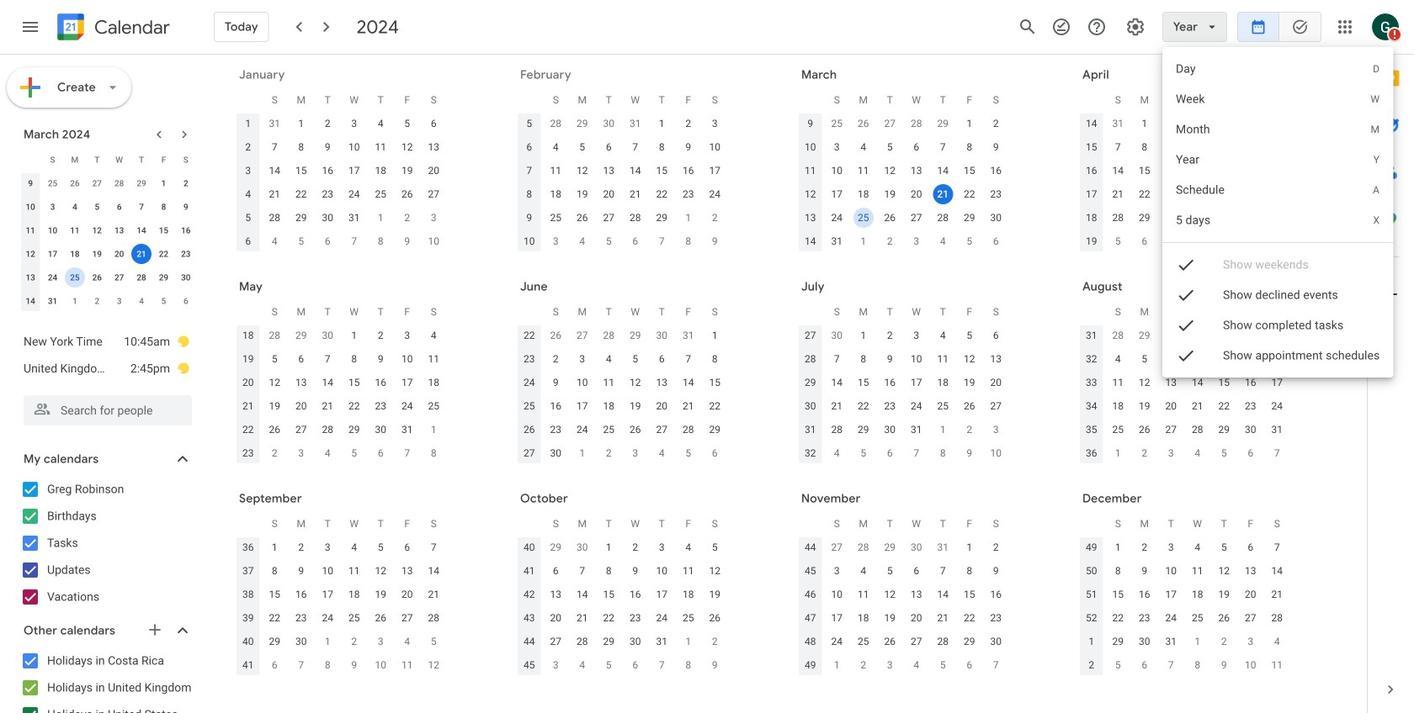 Task type: locate. For each thing, give the bounding box(es) containing it.
april 2 element for march grid 'april 1' element
[[880, 231, 900, 252]]

row group inside september grid
[[235, 536, 447, 678]]

1 horizontal spatial april 4 element
[[933, 231, 953, 252]]

1 vertical spatial february 26 element
[[65, 173, 85, 194]]

row group inside april grid
[[1078, 112, 1290, 253]]

april 30 element
[[318, 326, 338, 346]]

21 element
[[265, 184, 285, 205], [625, 184, 645, 205], [1108, 184, 1128, 205], [318, 396, 338, 417], [678, 396, 698, 417], [827, 396, 847, 417], [1187, 396, 1208, 417], [424, 585, 444, 605], [1267, 585, 1287, 605], [572, 609, 592, 629], [933, 609, 953, 629]]

february 26 element
[[853, 114, 874, 134], [65, 173, 85, 194]]

1 vertical spatial february 29 element
[[131, 173, 152, 194]]

1 horizontal spatial february 28 element
[[906, 114, 927, 134]]

0 vertical spatial april 2 element
[[880, 231, 900, 252]]

15 element inside march grid
[[959, 161, 980, 181]]

1 vertical spatial april 6 element
[[176, 291, 196, 311]]

16 element
[[318, 161, 338, 181], [678, 161, 698, 181], [986, 161, 1006, 181], [1161, 161, 1181, 181], [176, 221, 196, 241], [371, 373, 391, 393], [880, 373, 900, 393], [1240, 373, 1261, 393], [546, 396, 566, 417], [291, 585, 311, 605], [625, 585, 645, 605], [986, 585, 1006, 605], [1134, 585, 1155, 605]]

1 vertical spatial 21, today element
[[131, 244, 152, 264]]

31 element inside the july grid
[[906, 420, 927, 440]]

0 horizontal spatial april 2 element
[[87, 291, 107, 311]]

row group inside december grid
[[1078, 536, 1290, 678]]

column header inside may grid
[[235, 300, 261, 324]]

0 horizontal spatial april 5 element
[[154, 291, 174, 311]]

1 checkbox item from the top
[[1162, 250, 1393, 280]]

row group inside october grid
[[516, 536, 728, 678]]

column header for the november grid
[[797, 513, 824, 536]]

column header for march grid
[[797, 88, 824, 112]]

january 10 element
[[1240, 656, 1261, 676]]

0 horizontal spatial february 29 element
[[131, 173, 152, 194]]

3 checkbox item from the top
[[1162, 311, 1393, 341]]

21 element up march 6 element
[[625, 184, 645, 205]]

None search field
[[0, 389, 209, 426]]

april 1 element
[[853, 231, 874, 252], [65, 291, 85, 311]]

15 element inside 'january' grid
[[291, 161, 311, 181]]

february 29 element for the '21, today' element inside the march 2024 grid
[[131, 173, 152, 194]]

22 element
[[291, 184, 311, 205], [652, 184, 672, 205], [959, 184, 980, 205], [1134, 184, 1155, 205], [154, 244, 174, 264], [344, 396, 364, 417], [705, 396, 725, 417], [853, 396, 874, 417], [1214, 396, 1234, 417], [265, 609, 285, 629], [599, 609, 619, 629], [959, 609, 980, 629], [1108, 609, 1128, 629]]

1 vertical spatial april 5 element
[[154, 291, 174, 311]]

2 checkbox item from the top
[[1162, 280, 1393, 311]]

3 menu item from the top
[[1162, 114, 1393, 145]]

21, today element
[[933, 184, 953, 205], [131, 244, 152, 264]]

october 29 element
[[880, 538, 900, 558]]

column header for december grid
[[1078, 513, 1105, 536]]

21, today element for april 6 element related to march grid
[[933, 184, 953, 205]]

0 vertical spatial 21, today element
[[933, 184, 953, 205]]

checkbox item
[[1162, 250, 1393, 280], [1162, 280, 1393, 311], [1162, 311, 1393, 341], [1162, 341, 1393, 371]]

september 1 element
[[1108, 444, 1128, 464]]

february grid
[[513, 88, 728, 253]]

january 3 element
[[1240, 632, 1261, 652]]

row group for column header within october grid
[[516, 536, 728, 678]]

row group for column header corresponding to august grid
[[1078, 324, 1290, 465]]

1 vertical spatial april 3 element
[[109, 291, 129, 311]]

0 horizontal spatial april 4 element
[[131, 291, 152, 311]]

list
[[7, 322, 205, 389]]

column header inside september grid
[[235, 513, 261, 536]]

my calendars list
[[3, 476, 209, 611]]

june 30 element
[[827, 326, 847, 346]]

0 vertical spatial april 6 element
[[986, 231, 1006, 252]]

column header inside the november grid
[[797, 513, 824, 536]]

27 element inside 'january' grid
[[424, 184, 444, 205]]

0 horizontal spatial 21, today element
[[131, 244, 152, 264]]

row group inside june grid
[[516, 324, 728, 465]]

april 6 element
[[986, 231, 1006, 252], [176, 291, 196, 311]]

heading
[[91, 17, 170, 37]]

column header
[[235, 88, 261, 112], [516, 88, 542, 112], [797, 88, 824, 112], [1078, 88, 1105, 112], [19, 148, 42, 172], [235, 300, 261, 324], [516, 300, 542, 324], [797, 300, 824, 324], [1078, 300, 1105, 324], [235, 513, 261, 536], [516, 513, 542, 536], [797, 513, 824, 536], [1078, 513, 1105, 536]]

0 horizontal spatial april 3 element
[[109, 291, 129, 311]]

15 element inside october grid
[[599, 585, 619, 605]]

0 vertical spatial april 1 element
[[853, 231, 874, 252]]

row group inside august grid
[[1078, 324, 1290, 465]]

1 horizontal spatial february 27 element
[[880, 114, 900, 134]]

column header inside october grid
[[516, 513, 542, 536]]

october 11 element
[[397, 656, 417, 676]]

1 vertical spatial february 27 element
[[87, 173, 107, 194]]

may 6 element
[[1134, 231, 1155, 252]]

february 27 element
[[880, 114, 900, 134], [87, 173, 107, 194]]

3 element
[[344, 114, 364, 134], [705, 114, 725, 134], [1187, 114, 1208, 134], [827, 137, 847, 157], [43, 197, 63, 217], [397, 326, 417, 346], [906, 326, 927, 346], [1267, 326, 1287, 346], [572, 349, 592, 370], [318, 538, 338, 558], [652, 538, 672, 558], [1161, 538, 1181, 558], [827, 561, 847, 582]]

october 7 element
[[291, 656, 311, 676]]

february 27 element for column header inside march grid february 26 element
[[880, 114, 900, 134]]

main drawer image
[[20, 17, 40, 37]]

column header for august grid
[[1078, 300, 1105, 324]]

april 4 element for april 5 element associated with april 6 element related to march grid
[[933, 231, 953, 252]]

21 element up 'november 4' element
[[572, 609, 592, 629]]

april 2 element
[[880, 231, 900, 252], [87, 291, 107, 311]]

0 vertical spatial february 29 element
[[933, 114, 953, 134]]

column header for february grid
[[516, 88, 542, 112]]

april 3 element inside march grid
[[906, 231, 927, 252]]

1 vertical spatial february 25 element
[[43, 173, 63, 194]]

october 9 element
[[344, 656, 364, 676]]

march 2 element
[[705, 208, 725, 228]]

may grid
[[231, 300, 447, 465]]

1 list item from the top
[[24, 328, 190, 355]]

1 vertical spatial february 28 element
[[109, 173, 129, 194]]

january 8 element
[[1187, 656, 1208, 676]]

january 11 element
[[1267, 656, 1287, 676]]

21 element up june 4 element
[[318, 396, 338, 417]]

february 6 element
[[318, 231, 338, 252]]

column header inside june grid
[[516, 300, 542, 324]]

april 3 element for 27 element in the march grid
[[906, 231, 927, 252]]

0 vertical spatial april 5 element
[[959, 231, 980, 252]]

1 horizontal spatial 21, today element
[[933, 184, 953, 205]]

1 vertical spatial april 2 element
[[87, 291, 107, 311]]

february 25 element for column header inside march grid
[[827, 114, 847, 134]]

january 30 element
[[599, 114, 619, 134]]

november 2 element
[[705, 632, 725, 652]]

13 element
[[424, 137, 444, 157], [599, 161, 619, 181], [906, 161, 927, 181], [109, 221, 129, 241], [986, 349, 1006, 370], [291, 373, 311, 393], [652, 373, 672, 393], [1161, 373, 1181, 393], [397, 561, 417, 582], [1240, 561, 1261, 582], [546, 585, 566, 605], [906, 585, 927, 605]]

31 element inside december grid
[[1161, 632, 1181, 652]]

21, today element inside march 2024 grid
[[131, 244, 152, 264]]

0 vertical spatial april 3 element
[[906, 231, 927, 252]]

20 element
[[424, 161, 444, 181], [599, 184, 619, 205], [906, 184, 927, 205], [109, 244, 129, 264], [986, 373, 1006, 393], [291, 396, 311, 417], [652, 396, 672, 417], [1161, 396, 1181, 417], [397, 585, 417, 605], [1240, 585, 1261, 605], [546, 609, 566, 629], [906, 609, 927, 629]]

july 4 element
[[652, 444, 672, 464]]

april 3 element inside march 2024 grid
[[109, 291, 129, 311]]

row group for column header inside the the november grid
[[797, 536, 1009, 678]]

2 list item from the top
[[24, 355, 190, 382]]

row group for column header within the june grid
[[516, 324, 728, 465]]

february 10 element
[[424, 231, 444, 252]]

september 29 element
[[546, 538, 566, 558]]

0 horizontal spatial february 27 element
[[87, 173, 107, 194]]

19 element
[[397, 161, 417, 181], [572, 184, 592, 205], [880, 184, 900, 205], [87, 244, 107, 264], [959, 373, 980, 393], [265, 396, 285, 417], [625, 396, 645, 417], [1134, 396, 1155, 417], [371, 585, 391, 605], [705, 585, 725, 605], [1214, 585, 1234, 605], [880, 609, 900, 629]]

april 4 element for march 2024 grid april 6 element's april 5 element
[[131, 291, 152, 311]]

21 element up 'august 4' element
[[827, 396, 847, 417]]

april 5 element
[[959, 231, 980, 252], [154, 291, 174, 311]]

21, today element inside march grid
[[933, 184, 953, 205]]

row group for column header within the march 2024 grid
[[19, 172, 197, 313]]

february 1 element
[[371, 208, 391, 228]]

15 element inside april grid
[[1134, 161, 1155, 181]]

15 element inside may grid
[[344, 373, 364, 393]]

august 10 element
[[986, 444, 1006, 464]]

0 vertical spatial february 25 element
[[827, 114, 847, 134]]

0 horizontal spatial february 25 element
[[43, 173, 63, 194]]

1 horizontal spatial february 29 element
[[933, 114, 953, 134]]

column header inside march grid
[[797, 88, 824, 112]]

february 4 element
[[265, 231, 285, 252]]

0 vertical spatial february 27 element
[[880, 114, 900, 134]]

15 element
[[291, 161, 311, 181], [652, 161, 672, 181], [959, 161, 980, 181], [1134, 161, 1155, 181], [154, 221, 174, 241], [344, 373, 364, 393], [705, 373, 725, 393], [853, 373, 874, 393], [1214, 373, 1234, 393], [265, 585, 285, 605], [599, 585, 619, 605], [959, 585, 980, 605], [1108, 585, 1128, 605]]

column header for may grid
[[235, 300, 261, 324]]

column header for the july grid
[[797, 300, 824, 324]]

0 horizontal spatial april 6 element
[[176, 291, 196, 311]]

5 menu item from the top
[[1162, 175, 1393, 205]]

row group inside the july grid
[[797, 324, 1009, 465]]

1 horizontal spatial april 5 element
[[959, 231, 980, 252]]

column header inside april grid
[[1078, 88, 1105, 112]]

column header for june grid
[[516, 300, 542, 324]]

11 element
[[371, 137, 391, 157], [546, 161, 566, 181], [853, 161, 874, 181], [65, 221, 85, 241], [424, 349, 444, 370], [933, 349, 953, 370], [599, 373, 619, 393], [1108, 373, 1128, 393], [344, 561, 364, 582], [678, 561, 698, 582], [1187, 561, 1208, 582], [853, 585, 874, 605]]

column header inside march 2024 grid
[[19, 148, 42, 172]]

september 30 element
[[572, 538, 592, 558]]

21 element up january 4 element
[[1267, 585, 1287, 605]]

july grid
[[794, 300, 1009, 465]]

25 element
[[371, 184, 391, 205], [1214, 184, 1234, 205], [546, 208, 566, 228], [853, 208, 874, 228], [65, 268, 85, 288], [424, 396, 444, 417], [933, 396, 953, 417], [599, 420, 619, 440], [1108, 420, 1128, 440], [344, 609, 364, 629], [678, 609, 698, 629], [1187, 609, 1208, 629], [853, 632, 874, 652]]

april 5 element for march 2024 grid april 6 element
[[154, 291, 174, 311]]

october 27 element
[[827, 538, 847, 558]]

row group inside 'january' grid
[[235, 112, 447, 253]]

27 element inside may grid
[[291, 420, 311, 440]]

column header inside december grid
[[1078, 513, 1105, 536]]

january 5 element
[[1108, 656, 1128, 676]]

february 26 element for column header within the march 2024 grid
[[65, 173, 85, 194]]

column header inside february grid
[[516, 88, 542, 112]]

1 horizontal spatial february 25 element
[[827, 114, 847, 134]]

saturday column header
[[1264, 300, 1290, 324]]

january 31 element
[[625, 114, 645, 134]]

1 horizontal spatial april 6 element
[[986, 231, 1006, 252]]

0 vertical spatial february 28 element
[[906, 114, 927, 134]]

0 horizontal spatial february 28 element
[[109, 173, 129, 194]]

1 horizontal spatial april 2 element
[[880, 231, 900, 252]]

row group inside march grid
[[797, 112, 1009, 253]]

0 horizontal spatial february 26 element
[[65, 173, 85, 194]]

october 10 element
[[371, 656, 391, 676]]

row group inside the november grid
[[797, 536, 1009, 678]]

other calendars list
[[3, 648, 209, 714]]

march 1 element
[[678, 208, 698, 228]]

january 1 element
[[1187, 632, 1208, 652]]

29 element
[[291, 208, 311, 228], [652, 208, 672, 228], [959, 208, 980, 228], [1134, 208, 1155, 228], [154, 268, 174, 288], [344, 420, 364, 440], [705, 420, 725, 440], [853, 420, 874, 440], [1214, 420, 1234, 440], [265, 632, 285, 652], [599, 632, 619, 652], [959, 632, 980, 652], [1108, 632, 1128, 652]]

1 vertical spatial april 4 element
[[131, 291, 152, 311]]

15 element inside march 2024 grid
[[154, 221, 174, 241]]

row group inside may grid
[[235, 324, 447, 465]]

row
[[235, 88, 447, 112], [516, 88, 728, 112], [797, 88, 1009, 112], [1078, 88, 1290, 112], [235, 112, 447, 136], [516, 112, 728, 136], [797, 112, 1009, 136], [1078, 112, 1290, 136], [235, 136, 447, 159], [516, 136, 728, 159], [797, 136, 1009, 159], [1078, 136, 1290, 159], [19, 148, 197, 172], [235, 159, 447, 183], [516, 159, 728, 183], [797, 159, 1009, 183], [1078, 159, 1290, 183], [19, 172, 197, 195], [235, 183, 447, 206], [516, 183, 728, 206], [797, 183, 1009, 206], [1078, 183, 1290, 206], [19, 195, 197, 219], [235, 206, 447, 230], [516, 206, 728, 230], [797, 206, 1009, 230], [1078, 206, 1290, 230], [19, 219, 197, 242], [235, 230, 447, 253], [516, 230, 728, 253], [797, 230, 1009, 253], [1078, 230, 1290, 253], [19, 242, 197, 266], [19, 266, 197, 290], [19, 290, 197, 313], [235, 300, 447, 324], [516, 300, 728, 324], [797, 300, 1009, 324], [1078, 300, 1290, 324], [235, 324, 447, 348], [516, 324, 728, 348], [797, 324, 1009, 348], [1078, 324, 1290, 348], [235, 348, 447, 371], [516, 348, 728, 371], [797, 348, 1009, 371], [1078, 348, 1290, 371], [235, 371, 447, 395], [516, 371, 728, 395], [797, 371, 1009, 395], [1078, 371, 1290, 395], [235, 395, 447, 418], [516, 395, 728, 418], [797, 395, 1009, 418], [1078, 395, 1290, 418], [235, 418, 447, 442], [516, 418, 728, 442], [797, 418, 1009, 442], [1078, 418, 1290, 442], [235, 442, 447, 465], [516, 442, 728, 465], [797, 442, 1009, 465], [1078, 442, 1290, 465], [235, 513, 447, 536], [516, 513, 728, 536], [797, 513, 1009, 536], [1078, 513, 1290, 536], [235, 536, 447, 560], [516, 536, 728, 560], [797, 536, 1009, 560], [1078, 536, 1290, 560], [235, 560, 447, 583], [516, 560, 728, 583], [797, 560, 1009, 583], [1078, 560, 1290, 583], [235, 583, 447, 607], [516, 583, 728, 607], [797, 583, 1009, 607], [1078, 583, 1290, 607], [235, 607, 447, 630], [516, 607, 728, 630], [797, 607, 1009, 630], [1078, 607, 1290, 630], [235, 630, 447, 654], [516, 630, 728, 654], [797, 630, 1009, 654], [1078, 630, 1290, 654], [235, 654, 447, 678], [516, 654, 728, 678], [797, 654, 1009, 678], [1078, 654, 1290, 678]]

1 horizontal spatial april 3 element
[[906, 231, 927, 252]]

february 29 element
[[933, 114, 953, 134], [131, 173, 152, 194]]

0 vertical spatial february 26 element
[[853, 114, 874, 134]]

1 vertical spatial april 1 element
[[65, 291, 85, 311]]

24 element
[[344, 184, 364, 205], [705, 184, 725, 205], [1187, 184, 1208, 205], [827, 208, 847, 228], [43, 268, 63, 288], [397, 396, 417, 417], [906, 396, 927, 417], [1267, 396, 1287, 417], [572, 420, 592, 440], [318, 609, 338, 629], [652, 609, 672, 629], [1161, 609, 1181, 629], [827, 632, 847, 652]]

1 horizontal spatial february 26 element
[[853, 114, 874, 134]]

heading inside calendar element
[[91, 17, 170, 37]]

february 3 element
[[424, 208, 444, 228]]

may 30 element
[[652, 326, 672, 346]]

1 horizontal spatial april 1 element
[[853, 231, 874, 252]]

row group inside february grid
[[516, 112, 728, 253]]

21 element up "october 5" element
[[424, 585, 444, 605]]

row group inside march 2024 grid
[[19, 172, 197, 313]]

column header inside the july grid
[[797, 300, 824, 324]]

april 6 element for march 2024 grid
[[176, 291, 196, 311]]

add other calendars image
[[146, 622, 163, 639]]

august 9 element
[[959, 444, 980, 464]]

27 element inside march 2024 grid
[[109, 268, 129, 288]]

0 horizontal spatial april 1 element
[[65, 291, 85, 311]]

0 vertical spatial april 4 element
[[933, 231, 953, 252]]

column header inside 'january' grid
[[235, 88, 261, 112]]

december 6 element
[[959, 656, 980, 676]]



Task type: vqa. For each thing, say whether or not it's contained in the screenshot.
January 11 element
yes



Task type: describe. For each thing, give the bounding box(es) containing it.
march 3 element
[[546, 231, 566, 252]]

row group for column header inside march grid
[[797, 112, 1009, 253]]

4 menu item from the top
[[1162, 145, 1393, 175]]

august 4 element
[[827, 444, 847, 464]]

july 3 element
[[625, 444, 645, 464]]

column header for 'january' grid
[[235, 88, 261, 112]]

march 8 element
[[678, 231, 698, 252]]

april 1 element for march 2024 grid
[[65, 291, 85, 311]]

1 menu item from the top
[[1162, 54, 1393, 84]]

column header for april grid
[[1078, 88, 1105, 112]]

march 2024 grid
[[16, 148, 197, 313]]

november 3 element
[[546, 656, 566, 676]]

column header for september grid
[[235, 513, 261, 536]]

march 4 element
[[572, 231, 592, 252]]

february 28 element for column header inside march grid february 26 element february 27 element
[[906, 114, 927, 134]]

october 6 element
[[265, 656, 285, 676]]

november 7 element
[[652, 656, 672, 676]]

november 4 element
[[572, 656, 592, 676]]

february 25 element for column header within the march 2024 grid
[[43, 173, 63, 194]]

september grid
[[231, 513, 447, 678]]

may 8 element
[[1187, 231, 1208, 252]]

row group for column header in 'january' grid
[[235, 112, 447, 253]]

december 3 element
[[880, 656, 900, 676]]

august 1 element
[[933, 420, 953, 440]]

february 28 element for february 27 element related to february 26 element associated with column header within the march 2024 grid
[[109, 173, 129, 194]]

june 2 element
[[265, 444, 285, 464]]

april 3 element for 27 element inside the march 2024 grid
[[109, 291, 129, 311]]

june grid
[[513, 300, 728, 465]]

friday column header
[[1237, 300, 1264, 324]]

july 2 element
[[599, 444, 619, 464]]

21 element up february 4 element
[[265, 184, 285, 205]]

december 5 element
[[933, 656, 953, 676]]

march 6 element
[[625, 231, 645, 252]]

february 29 element for the '21, today' element in march grid
[[933, 114, 953, 134]]

february 8 element
[[371, 231, 391, 252]]

october 31 element
[[933, 538, 953, 558]]

april 1 element for march grid
[[853, 231, 874, 252]]

may 27 element
[[572, 326, 592, 346]]

may 1 element
[[1187, 208, 1208, 228]]

row group for column header within the february grid
[[516, 112, 728, 253]]

row group for column header within september grid
[[235, 536, 447, 678]]

august grid
[[1075, 300, 1290, 465]]

april grid
[[1075, 88, 1290, 253]]

settings menu image
[[1125, 17, 1145, 37]]

january 29 element
[[572, 114, 592, 134]]

21 element up september 4 element
[[1187, 396, 1208, 417]]

may 7 element
[[1161, 231, 1181, 252]]

may 31 element
[[678, 326, 698, 346]]

september 2 element
[[1134, 444, 1155, 464]]

december grid
[[1075, 513, 1290, 678]]

row group for column header within may grid
[[235, 324, 447, 465]]

october 1 element
[[318, 632, 338, 652]]

june 8 element
[[424, 444, 444, 464]]

15 element inside the july grid
[[853, 373, 874, 393]]

april 28 element
[[265, 326, 285, 346]]

february 27 element for february 26 element associated with column header within the march 2024 grid
[[87, 173, 107, 194]]

row group for column header within the december grid
[[1078, 536, 1290, 678]]

february 2 element
[[397, 208, 417, 228]]

december 4 element
[[906, 656, 927, 676]]

june 1 element
[[424, 420, 444, 440]]

august 6 element
[[880, 444, 900, 464]]

november 5 element
[[599, 656, 619, 676]]

september 6 element
[[1240, 444, 1261, 464]]

row group for column header in the july grid
[[797, 324, 1009, 465]]

june 7 element
[[397, 444, 417, 464]]

april 6 element for march grid
[[986, 231, 1006, 252]]

january 6 element
[[1134, 656, 1155, 676]]

21 element up may 5 element
[[1108, 184, 1128, 205]]

Search for people text field
[[34, 396, 182, 426]]

october 30 element
[[906, 538, 927, 558]]

july 5 element
[[678, 444, 698, 464]]

4 checkbox item from the top
[[1162, 341, 1393, 371]]

may 9 element
[[1214, 231, 1234, 252]]

15 element inside february grid
[[652, 161, 672, 181]]

november 8 element
[[678, 656, 698, 676]]

row group for column header within april grid
[[1078, 112, 1290, 253]]

calendar element
[[54, 10, 170, 47]]

july 30 element
[[1161, 326, 1181, 346]]

october grid
[[513, 513, 728, 678]]

july 29 element
[[1134, 326, 1155, 346]]

november 9 element
[[705, 656, 725, 676]]

december 7 element
[[986, 656, 1006, 676]]

column header for october grid
[[516, 513, 542, 536]]

september 7 element
[[1267, 444, 1287, 464]]

2 menu item from the top
[[1162, 84, 1393, 114]]

21 element up july 5 "element"
[[678, 396, 698, 417]]

february 26 element for column header inside march grid
[[853, 114, 874, 134]]

27 element inside march grid
[[906, 208, 927, 228]]

6 menu item from the top
[[1162, 205, 1393, 236]]

march 9 element
[[705, 231, 725, 252]]

april 5 element for april 6 element related to march grid
[[959, 231, 980, 252]]

january 7 element
[[1161, 656, 1181, 676]]

december 1 element
[[827, 656, 847, 676]]

15 element inside august grid
[[1214, 373, 1234, 393]]

june 5 element
[[344, 444, 364, 464]]

january 28 element
[[546, 114, 566, 134]]

august 2 element
[[959, 420, 980, 440]]

column header for march 2024 grid
[[19, 148, 42, 172]]

september 3 element
[[1161, 444, 1181, 464]]

august 8 element
[[933, 444, 953, 464]]

21 element up december 5 element
[[933, 609, 953, 629]]

march grid
[[794, 88, 1009, 253]]

november grid
[[794, 513, 1009, 678]]

january grid
[[231, 88, 447, 253]]

october 2 element
[[344, 632, 364, 652]]

september 5 element
[[1214, 444, 1234, 464]]

cell inside april grid
[[1211, 159, 1237, 183]]

february 7 element
[[344, 231, 364, 252]]

april 2 element for march 2024 grid 'april 1' element
[[87, 291, 107, 311]]

october 5 element
[[424, 632, 444, 652]]

february 9 element
[[397, 231, 417, 252]]

may 10 element
[[1240, 231, 1261, 252]]

april 29 element
[[291, 326, 311, 346]]

november 1 element
[[678, 632, 698, 652]]

june 6 element
[[371, 444, 391, 464]]

november 6 element
[[625, 656, 645, 676]]

21, today element for march 2024 grid april 6 element
[[131, 244, 152, 264]]

october 8 element
[[318, 656, 338, 676]]

october 4 element
[[397, 632, 417, 652]]

june 3 element
[[291, 444, 311, 464]]



